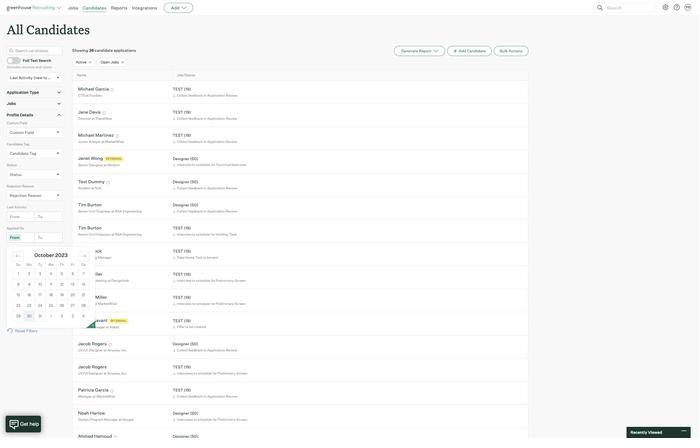 Task type: vqa. For each thing, say whether or not it's contained in the screenshot.
bottom Interview to schedule for Preliminary Screen LINK
yes



Task type: describe. For each thing, give the bounding box(es) containing it.
td button
[[685, 4, 692, 11]]

generate report button
[[395, 46, 446, 56]]

collect for michael martinez
[[177, 140, 188, 144]]

(new
[[34, 75, 43, 80]]

engineering inside zach brock engineering manager
[[78, 256, 97, 260]]

marketwise inside michael miller sales rep at marketwise
[[98, 302, 117, 306]]

head
[[78, 279, 87, 283]]

(50) for janet wong
[[190, 157, 198, 161]]

inc. inside jacob rogers ux/ui designer at anyway, inc.
[[121, 372, 127, 376]]

16
[[28, 293, 31, 298]]

1 vertical spatial status
[[10, 172, 22, 177]]

(19) for manager at marketwise
[[184, 389, 191, 393]]

greenhouse recruiting image
[[7, 4, 57, 11]]

from for hired
[[10, 257, 20, 261]]

reports
[[111, 5, 128, 11]]

30 button
[[24, 312, 35, 322]]

4 for the topmost "4" button
[[50, 272, 52, 277]]

5 collect from the top
[[177, 210, 188, 214]]

2 jacob rogers link from the top
[[78, 365, 107, 371]]

13 button
[[68, 280, 78, 290]]

1 vertical spatial rejection
[[10, 193, 27, 198]]

junior analyst at marketwise
[[78, 140, 124, 144]]

1 vertical spatial reason
[[28, 193, 41, 198]]

collect for michael garcia
[[177, 93, 188, 98]]

october
[[34, 253, 54, 259]]

(19) for ux/ui designer at anyway, inc.
[[184, 365, 191, 370]]

to for senior designer at modern
[[192, 163, 196, 167]]

details
[[20, 113, 33, 117]]

schedule inside designer (50) interview to schedule for technical interview
[[196, 163, 210, 167]]

rogers for jacob rogers ux/ui designer at anyway, inc.
[[92, 365, 107, 370]]

hired
[[7, 248, 15, 252]]

program
[[90, 418, 104, 422]]

Search candidates field
[[7, 46, 63, 55]]

reset filters button
[[7, 326, 40, 337]]

test (19) interview to schedule for preliminary screen for michael miller
[[173, 296, 246, 306]]

be inside the "test (19) take home test to be sent"
[[207, 256, 211, 260]]

search
[[39, 58, 51, 63]]

burton for test
[[87, 226, 102, 231]]

tim burton link for test
[[78, 226, 102, 232]]

26 button
[[57, 301, 67, 311]]

add for add candidate
[[459, 49, 467, 53]]

applied
[[7, 226, 19, 231]]

1 horizontal spatial jobs
[[68, 5, 78, 11]]

october 2023
[[34, 253, 68, 259]]

for inside designer (50) interview to schedule for technical interview
[[211, 163, 215, 167]]

generate report
[[402, 49, 432, 53]]

zach brock engineering manager
[[78, 249, 112, 260]]

1 anyway, from the top
[[107, 349, 121, 353]]

0 vertical spatial status
[[7, 163, 17, 167]]

jobs link
[[68, 5, 78, 11]]

in for test dummy
[[204, 186, 207, 191]]

(19) for engineering manager
[[184, 249, 191, 254]]

(50) for test dummy
[[190, 180, 198, 185]]

analyst
[[89, 140, 101, 144]]

7 button
[[78, 269, 89, 280]]

15
[[17, 293, 20, 298]]

td
[[686, 5, 691, 9]]

bulk
[[500, 49, 508, 53]]

tim for test
[[78, 226, 86, 231]]

24 button
[[35, 301, 45, 311]]

at inside linda miller head of marketing at designhub
[[108, 279, 111, 283]]

application for patricia garcia
[[207, 395, 225, 399]]

application for michael martinez
[[207, 140, 225, 144]]

zach brock link
[[78, 249, 102, 255]]

applied on
[[7, 226, 24, 231]]

1 vertical spatial 2 button
[[57, 312, 67, 322]]

modern
[[108, 163, 120, 167]]

from for last
[[10, 214, 20, 219]]

design
[[78, 418, 89, 422]]

tu
[[38, 263, 42, 267]]

25 button
[[46, 301, 56, 311]]

(50) inside designer (50) interviews to schedule for preliminary screen
[[190, 412, 198, 416]]

1 vertical spatial 3 button
[[67, 312, 78, 322]]

2 vertical spatial jobs
[[7, 101, 16, 106]]

1 vertical spatial 4 button
[[78, 312, 89, 322]]

19 button
[[57, 290, 67, 301]]

to for last activity
[[38, 214, 42, 219]]

designer (50) collect feedback in application review for test dummy
[[173, 180, 237, 191]]

0 vertical spatial field
[[20, 121, 27, 125]]

fr
[[71, 263, 74, 267]]

integrations
[[132, 5, 157, 11]]

integrations link
[[132, 5, 157, 11]]

civil for test (19)
[[89, 233, 96, 237]]

bulk actions link
[[494, 46, 529, 56]]

sent
[[212, 256, 219, 260]]

michael garcia
[[78, 86, 109, 92]]

noah harlow design program manager at google
[[78, 411, 134, 422]]

5 in from the top
[[204, 210, 207, 214]]

michael garcia has been in application review for more than 5 days image
[[110, 89, 115, 92]]

student
[[78, 186, 91, 191]]

interviews to schedule for preliminary screen link for harlow
[[172, 418, 249, 423]]

all
[[7, 21, 23, 38]]

(19) for cto at foodies
[[184, 87, 191, 92]]

1 for the left 1 button
[[18, 272, 19, 277]]

burton for designer
[[87, 202, 102, 208]]

google
[[123, 418, 134, 422]]

interviews to schedule for preliminary screen link for rogers
[[172, 371, 249, 377]]

1 vertical spatial tag
[[29, 151, 36, 156]]

0 vertical spatial candidate tag
[[7, 142, 29, 146]]

0 vertical spatial 4 button
[[46, 269, 56, 280]]

interview to schedule for preliminary screen link for michael miller
[[172, 302, 247, 307]]

bulk actions
[[500, 49, 523, 53]]

michael for michael martinez
[[78, 133, 94, 138]]

patricia garcia
[[78, 388, 109, 394]]

patricia
[[78, 388, 94, 394]]

manager inside the "noah harlow design program manager at google"
[[104, 418, 118, 422]]

31
[[38, 315, 42, 319]]

marketing
[[91, 279, 107, 283]]

internal for omkar savant
[[111, 319, 127, 323]]

interview for tim burton
[[177, 233, 192, 237]]

2 vertical spatial candidate
[[10, 151, 29, 156]]

to for design program manager at google
[[194, 418, 197, 422]]

showing
[[72, 48, 88, 53]]

status element
[[7, 163, 63, 184]]

for for noah harlow
[[213, 418, 217, 422]]

18
[[49, 293, 53, 298]]

1 for the rightmost 1 button
[[51, 315, 52, 319]]

text
[[30, 58, 38, 63]]

omkar savant link
[[78, 318, 108, 325]]

collect feedback in application review link for patricia garcia
[[172, 395, 239, 400]]

actions
[[509, 49, 523, 53]]

27
[[71, 304, 75, 308]]

1 horizontal spatial 1 button
[[46, 312, 57, 322]]

29 button
[[13, 312, 24, 322]]

0 vertical spatial 2
[[28, 272, 30, 277]]

4 for bottom "4" button
[[83, 315, 85, 319]]

wong
[[91, 156, 103, 161]]

viewed
[[649, 431, 663, 436]]

2 horizontal spatial jobs
[[111, 60, 119, 65]]

to for senior civil engineer at rsa engineering
[[192, 233, 196, 237]]

test dummy link
[[78, 179, 105, 186]]

to for head of marketing at designhub
[[192, 279, 196, 283]]

designhub
[[111, 279, 129, 283]]

old)
[[48, 75, 55, 80]]

1 vertical spatial custom field
[[10, 130, 34, 135]]

move forward to switch to the next month. image
[[81, 254, 87, 259]]

in for jane davis
[[204, 117, 207, 121]]

brock
[[90, 249, 102, 254]]

reports link
[[111, 5, 128, 11]]

1 horizontal spatial 2
[[61, 315, 63, 319]]

collect for patricia garcia
[[177, 395, 188, 399]]

product
[[78, 326, 91, 330]]

1 ux/ui from the top
[[78, 349, 88, 353]]

add button
[[164, 3, 193, 13]]

october 2023 region
[[7, 247, 260, 329]]

2 vertical spatial marketwise
[[97, 395, 115, 399]]

jacob for jacob rogers
[[78, 342, 91, 347]]

interviews for noah harlow
[[177, 418, 193, 422]]

test for cto at foodies
[[173, 87, 183, 92]]

candidates link
[[83, 5, 106, 11]]

test inside the "test (19) take home test to be sent"
[[196, 256, 202, 260]]

collect feedback in application review link for michael martinez
[[172, 139, 239, 145]]

feedback for jacob rogers
[[189, 349, 203, 353]]

sa
[[81, 263, 86, 267]]

3 (50) from the top
[[190, 203, 198, 208]]

pipeline tasks
[[7, 304, 34, 309]]

test for senior civil engineer at rsa engineering
[[173, 226, 183, 231]]

engineer for designer (50)
[[96, 210, 111, 214]]

screen for noah harlow
[[237, 418, 248, 422]]

take
[[177, 256, 185, 260]]

schedule for tim burton
[[196, 233, 210, 237]]

omkar savant
[[78, 318, 108, 324]]

0 vertical spatial candidate
[[468, 49, 486, 53]]

0 vertical spatial marketwise
[[105, 140, 124, 144]]

30
[[27, 315, 32, 319]]

test (19) interviews to schedule for preliminary screen
[[173, 365, 248, 376]]

rejection reason element
[[7, 184, 63, 205]]

janet
[[78, 156, 90, 161]]

0 vertical spatial rejection
[[7, 184, 21, 189]]

to for product manager at adept
[[186, 325, 189, 330]]

0 horizontal spatial 1 button
[[13, 269, 24, 280]]

garcia for patricia garcia
[[95, 388, 109, 394]]

(19) for sales rep at marketwise
[[184, 296, 191, 300]]

at inside michael miller sales rep at marketwise
[[94, 302, 97, 306]]

0 vertical spatial rejection reason
[[7, 184, 34, 189]]

0 vertical spatial custom field
[[7, 121, 27, 125]]

interview for linda miller
[[177, 279, 192, 283]]

1 jacob rogers link from the top
[[78, 342, 107, 348]]

candidate
[[95, 48, 113, 53]]

test (19) interview to schedule for preliminary screen for linda miller
[[173, 272, 246, 283]]

10
[[38, 283, 42, 287]]

generate
[[402, 49, 419, 53]]

we
[[48, 263, 54, 267]]

for for michael miller
[[211, 302, 215, 306]]

rogers for jacob rogers
[[92, 342, 107, 347]]

sales
[[78, 302, 87, 306]]

2023
[[55, 253, 68, 259]]

show potential duplicates
[[14, 269, 56, 273]]

test dummy has been in application review for more than 5 days image
[[106, 181, 111, 185]]

duplicates
[[39, 269, 56, 273]]

application type
[[7, 90, 39, 95]]

14 button
[[78, 280, 89, 290]]

12
[[60, 283, 64, 287]]

feedback for jane davis
[[189, 117, 203, 121]]

manager down savant
[[91, 326, 105, 330]]

to for sales rep at marketwise
[[192, 302, 196, 306]]



Task type: locate. For each thing, give the bounding box(es) containing it.
0 vertical spatial tag
[[24, 142, 29, 146]]

4 collect feedback in application review link from the top
[[172, 186, 239, 191]]

0 vertical spatial tim burton link
[[78, 202, 102, 209]]

tim
[[78, 202, 86, 208], [78, 226, 86, 231]]

5 collect feedback in application review link from the top
[[172, 209, 239, 214]]

manager down brock
[[98, 256, 112, 260]]

test for director at travelnow
[[173, 110, 183, 115]]

candidates right jobs link
[[83, 5, 106, 11]]

candidates
[[83, 5, 106, 11], [26, 21, 90, 38]]

1 vertical spatial engineer
[[96, 233, 111, 237]]

rejection reason up last activity
[[10, 193, 41, 198]]

last for last activity (new to old)
[[10, 75, 18, 80]]

jacob down 'product'
[[78, 342, 91, 347]]

screen inside designer (50) interviews to schedule for preliminary screen
[[237, 418, 248, 422]]

2 vertical spatial from
[[10, 257, 20, 261]]

6 test from the top
[[173, 272, 183, 277]]

job/status
[[177, 73, 195, 77]]

0 vertical spatial garcia
[[95, 86, 109, 92]]

rejection reason down status "element"
[[7, 184, 34, 189]]

to up october
[[38, 236, 42, 240]]

2 michael from the top
[[78, 133, 94, 138]]

test for product manager at adept
[[173, 319, 183, 324]]

7 in from the top
[[204, 395, 207, 399]]

tag up status "element"
[[29, 151, 36, 156]]

4 test from the top
[[173, 226, 183, 231]]

be inside the test (19) offer to be created
[[189, 325, 193, 330]]

1 interviews to schedule for preliminary screen link from the top
[[172, 371, 249, 377]]

interview for michael miller
[[177, 302, 192, 306]]

test (19) offer to be created
[[173, 319, 206, 330]]

1 rogers from the top
[[92, 342, 107, 347]]

senior up zach
[[78, 233, 88, 237]]

2 tim burton link from the top
[[78, 226, 102, 232]]

3 collect feedback in application review link from the top
[[172, 139, 239, 145]]

to
[[38, 214, 42, 219], [38, 236, 42, 240], [38, 257, 42, 261]]

1 horizontal spatial 2 button
[[57, 312, 67, 322]]

status up rejection reason element
[[10, 172, 22, 177]]

3 (19) from the top
[[184, 133, 191, 138]]

full text search (includes resumes and notes)
[[7, 58, 52, 69]]

3 senior from the top
[[78, 233, 88, 237]]

for for tim burton
[[211, 233, 215, 237]]

0 vertical spatial 3
[[39, 272, 41, 277]]

tim up zach
[[78, 226, 86, 231]]

test inside "link"
[[78, 179, 87, 185]]

engineer up brock
[[96, 233, 111, 237]]

review for jacob rogers
[[226, 349, 237, 353]]

interview inside test (19) interview to schedule for holding tank
[[177, 233, 192, 237]]

21
[[82, 293, 85, 298]]

test inside the test (19) offer to be created
[[173, 319, 183, 324]]

21 button
[[78, 290, 89, 301]]

janet wong
[[78, 156, 103, 161]]

to inside test (19) interviews to schedule for preliminary screen
[[194, 372, 197, 376]]

29
[[16, 315, 21, 319]]

1 vertical spatial from
[[10, 236, 20, 240]]

1 vertical spatial designer (50) collect feedback in application review
[[173, 203, 237, 214]]

4 test (19) collect feedback in application review from the top
[[173, 389, 237, 399]]

1 vertical spatial interviews to schedule for preliminary screen link
[[172, 418, 249, 423]]

0 horizontal spatial add
[[171, 5, 180, 11]]

ux/ui up patricia on the left
[[78, 372, 88, 376]]

omkar
[[78, 318, 92, 324]]

to for ux/ui designer at anyway, inc.
[[194, 372, 197, 376]]

1 michael from the top
[[78, 86, 94, 92]]

noah harlow link
[[78, 411, 105, 418]]

1 senior from the top
[[78, 163, 88, 167]]

9 test from the top
[[173, 365, 183, 370]]

2 rogers from the top
[[92, 365, 107, 370]]

application for michael garcia
[[207, 93, 225, 98]]

tim burton senior civil engineer at rsa engineering for test
[[78, 226, 142, 237]]

3 michael from the top
[[78, 295, 94, 301]]

jacob inside jacob rogers ux/ui designer at anyway, inc.
[[78, 365, 91, 370]]

(19) for product manager at adept
[[184, 319, 191, 324]]

2 inc. from the top
[[121, 372, 127, 376]]

active
[[76, 60, 87, 65]]

manager at marketwise
[[78, 395, 115, 399]]

7
[[83, 272, 85, 277]]

0 horizontal spatial 3
[[39, 272, 41, 277]]

marketwise down patricia garcia has been in application review for more than 5 days image
[[97, 395, 115, 399]]

10 test from the top
[[173, 389, 183, 393]]

for inside test (19) interview to schedule for holding tank
[[211, 233, 215, 237]]

from down applied on
[[10, 236, 20, 240]]

candidate left bulk
[[468, 49, 486, 53]]

jacob for jacob rogers ux/ui designer at anyway, inc.
[[78, 365, 91, 370]]

to inside designer (50) interview to schedule for technical interview
[[192, 163, 196, 167]]

2 button down 26 button
[[57, 312, 67, 322]]

0 horizontal spatial 4 button
[[46, 269, 56, 280]]

schedule inside test (19) interview to schedule for holding tank
[[196, 233, 210, 237]]

(19) inside test (19) interview to schedule for holding tank
[[184, 226, 191, 231]]

test (19) collect feedback in application review for michael martinez
[[173, 133, 237, 144]]

1 vertical spatial michael
[[78, 133, 94, 138]]

burton
[[87, 202, 102, 208], [87, 226, 102, 231]]

0 vertical spatial test (19) interview to schedule for preliminary screen
[[173, 272, 246, 283]]

miller up 'marketing'
[[91, 272, 103, 277]]

0 vertical spatial anyway,
[[107, 349, 121, 353]]

jobs right open
[[111, 60, 119, 65]]

10 (19) from the top
[[184, 389, 191, 393]]

2 test (19) collect feedback in application review from the top
[[173, 110, 237, 121]]

candidate tag element
[[7, 142, 63, 163]]

3 for topmost 3 button
[[39, 272, 41, 277]]

manager inside zach brock engineering manager
[[98, 256, 112, 260]]

0 horizontal spatial jobs
[[7, 101, 16, 106]]

michael up junior
[[78, 133, 94, 138]]

test inside the "test (19) take home test to be sent"
[[173, 249, 183, 254]]

preliminary inside test (19) interviews to schedule for preliminary screen
[[218, 372, 236, 376]]

1 test (19) collect feedback in application review from the top
[[173, 87, 237, 98]]

1 vertical spatial test
[[196, 256, 202, 260]]

created
[[194, 325, 206, 330]]

0 vertical spatial candidates
[[83, 5, 106, 11]]

martinez
[[95, 133, 114, 138]]

add
[[171, 5, 180, 11], [459, 49, 467, 53]]

4 review from the top
[[226, 186, 237, 191]]

rogers up ux/ui designer at anyway, inc. in the left of the page
[[92, 342, 107, 347]]

1 vertical spatial civil
[[89, 233, 96, 237]]

interview to schedule for preliminary screen link for linda miller
[[172, 278, 247, 284]]

recently
[[631, 431, 648, 436]]

6 review from the top
[[226, 349, 237, 353]]

7 collect feedback in application review link from the top
[[172, 395, 239, 400]]

2 burton from the top
[[87, 226, 102, 231]]

9 button
[[24, 280, 35, 290]]

interviews inside test (19) interviews to schedule for preliminary screen
[[177, 372, 193, 376]]

0 vertical spatial miller
[[91, 272, 103, 277]]

interview to schedule for preliminary screen link up created
[[172, 302, 247, 307]]

2 tim burton senior civil engineer at rsa engineering from the top
[[78, 226, 142, 237]]

1 test from the top
[[173, 87, 183, 92]]

savant
[[93, 318, 108, 324]]

(50)
[[190, 157, 198, 161], [190, 180, 198, 185], [190, 203, 198, 208], [190, 342, 198, 347], [190, 412, 198, 416]]

to up tu in the left of the page
[[38, 257, 42, 261]]

8 (19) from the top
[[184, 319, 191, 324]]

3 button down tu in the left of the page
[[35, 269, 45, 280]]

schedule inside designer (50) interviews to schedule for preliminary screen
[[198, 418, 212, 422]]

1 horizontal spatial be
[[207, 256, 211, 260]]

0 vertical spatial on
[[20, 226, 24, 231]]

feedback for test dummy
[[189, 186, 203, 191]]

add for add
[[171, 5, 180, 11]]

noah
[[78, 411, 89, 417]]

to inside designer (50) interviews to schedule for preliminary screen
[[194, 418, 197, 422]]

3 designer (50) collect feedback in application review from the top
[[173, 342, 237, 353]]

0 vertical spatial 3 button
[[35, 269, 45, 280]]

test right 'home'
[[196, 256, 202, 260]]

rep
[[87, 302, 94, 306]]

6 (19) from the top
[[184, 272, 191, 277]]

patricia garcia has been in application review for more than 5 days image
[[110, 390, 115, 394]]

interview to schedule for holding tank link
[[172, 232, 238, 237]]

at inside the "noah harlow design program manager at google"
[[119, 418, 122, 422]]

4 down the 28 button
[[83, 315, 85, 319]]

0 vertical spatial senior
[[78, 163, 88, 167]]

0 vertical spatial interview to schedule for preliminary screen link
[[172, 278, 247, 284]]

tank
[[229, 233, 237, 237]]

3 collect from the top
[[177, 140, 188, 144]]

4 button
[[46, 269, 56, 280], [78, 312, 89, 322]]

1 vertical spatial jobs
[[111, 60, 119, 65]]

on up "move backward to switch to the previous month." image
[[16, 248, 21, 252]]

for for linda miller
[[211, 279, 215, 283]]

custom down "profile"
[[7, 121, 19, 125]]

0 vertical spatial reason
[[22, 184, 34, 189]]

profile details
[[7, 113, 33, 117]]

screen inside test (19) interviews to schedule for preliminary screen
[[237, 372, 248, 376]]

test
[[78, 179, 87, 185], [196, 256, 202, 260]]

7 feedback from the top
[[189, 395, 203, 399]]

field
[[20, 121, 27, 125], [25, 130, 34, 135]]

(19) inside test (19) interviews to schedule for preliminary screen
[[184, 365, 191, 370]]

1 horizontal spatial 4 button
[[78, 312, 89, 322]]

1 vertical spatial on
[[16, 248, 21, 252]]

test (19) collect feedback in application review for jane davis
[[173, 110, 237, 121]]

michael martinez link
[[78, 133, 114, 139]]

candidate tag
[[7, 142, 29, 146], [10, 151, 36, 156]]

1 (19) from the top
[[184, 87, 191, 92]]

status down candidate tag element
[[7, 163, 17, 167]]

1 vertical spatial field
[[25, 130, 34, 135]]

1 down su
[[18, 272, 19, 277]]

feedback for michael martinez
[[189, 140, 203, 144]]

civil for designer (50)
[[89, 210, 96, 214]]

0 vertical spatial from
[[10, 214, 20, 219]]

0 horizontal spatial 3 button
[[35, 269, 45, 280]]

5 (50) from the top
[[190, 412, 198, 416]]

last for last activity
[[7, 205, 14, 210]]

1 horizontal spatial 4
[[83, 315, 85, 319]]

0 vertical spatial rsa
[[115, 210, 122, 214]]

preliminary
[[216, 279, 234, 283], [216, 302, 234, 306], [218, 372, 236, 376], [218, 418, 236, 422]]

0 vertical spatial 1 button
[[13, 269, 24, 280]]

custom field element
[[7, 121, 63, 142]]

1 interviews from the top
[[177, 372, 193, 376]]

tim burton senior civil engineer at rsa engineering down n/a
[[78, 202, 142, 214]]

5 (19) from the top
[[184, 249, 191, 254]]

2 button
[[24, 269, 35, 280], [57, 312, 67, 322]]

garcia for michael garcia
[[95, 86, 109, 92]]

0 vertical spatial engineering
[[123, 210, 142, 214]]

1 vertical spatial garcia
[[95, 388, 109, 394]]

1 civil from the top
[[89, 210, 96, 214]]

designer inside designer (50) interviews to schedule for preliminary screen
[[173, 412, 189, 416]]

linda
[[78, 272, 90, 277]]

2 interviews to schedule for preliminary screen link from the top
[[172, 418, 249, 423]]

1 in from the top
[[204, 93, 207, 98]]

6 feedback from the top
[[189, 349, 203, 353]]

civil up brock
[[89, 233, 96, 237]]

activity for last activity
[[14, 205, 26, 210]]

2 button down mo
[[24, 269, 35, 280]]

test (19) collect feedback in application review for michael garcia
[[173, 87, 237, 98]]

2 engineer from the top
[[96, 233, 111, 237]]

tim burton senior civil engineer at rsa engineering for designer
[[78, 202, 142, 214]]

linda miller head of marketing at designhub
[[78, 272, 129, 283]]

screen for linda miller
[[235, 279, 246, 283]]

1 horizontal spatial add
[[459, 49, 467, 53]]

1 (50) from the top
[[190, 157, 198, 161]]

0 horizontal spatial 4
[[50, 272, 52, 277]]

16 button
[[24, 290, 35, 301]]

michael inside michael miller sales rep at marketwise
[[78, 295, 94, 301]]

jobs up "profile"
[[7, 101, 16, 106]]

0 horizontal spatial be
[[189, 325, 193, 330]]

candidate up status "element"
[[10, 151, 29, 156]]

9 (19) from the top
[[184, 365, 191, 370]]

to down rejection reason element
[[38, 214, 42, 219]]

schedule for jacob rogers
[[198, 372, 212, 376]]

interviews inside designer (50) interviews to schedule for preliminary screen
[[177, 418, 193, 422]]

interview to schedule for preliminary screen link down sent
[[172, 278, 247, 284]]

5 review from the top
[[226, 210, 237, 214]]

test for manager at marketwise
[[173, 389, 183, 393]]

preliminary for linda miller
[[216, 279, 234, 283]]

2 tim from the top
[[78, 226, 86, 231]]

(19) for junior analyst at marketwise
[[184, 133, 191, 138]]

7 test from the top
[[173, 296, 183, 300]]

10 button
[[35, 280, 45, 290]]

3 from from the top
[[10, 257, 20, 261]]

collect for jacob rogers
[[177, 349, 188, 353]]

0 vertical spatial interviews to schedule for preliminary screen link
[[172, 371, 249, 377]]

3 review from the top
[[226, 140, 237, 144]]

4 button down the 28 button
[[78, 312, 89, 322]]

2 down 26 button
[[61, 315, 63, 319]]

move backward to switch to the previous month. image
[[16, 254, 21, 259]]

tim down student
[[78, 202, 86, 208]]

3 test (19) collect feedback in application review from the top
[[173, 133, 237, 144]]

test for ux/ui designer at anyway, inc.
[[173, 365, 183, 370]]

garcia up the 'foodies'
[[95, 86, 109, 92]]

0 vertical spatial civil
[[89, 210, 96, 214]]

1 vertical spatial interviews
[[177, 418, 193, 422]]

collect feedback in application review link
[[172, 93, 239, 98], [172, 116, 239, 121], [172, 139, 239, 145], [172, 186, 239, 191], [172, 209, 239, 214], [172, 348, 239, 353], [172, 395, 239, 400]]

add candidate
[[459, 49, 486, 53]]

1 test (19) interview to schedule for preliminary screen from the top
[[173, 272, 246, 283]]

internal for janet wong
[[106, 157, 122, 161]]

anyway, up patricia garcia has been in application review for more than 5 days image
[[107, 372, 121, 376]]

to inside the "test (19) take home test to be sent"
[[203, 256, 206, 260]]

configure image
[[663, 4, 670, 11]]

michael up cto at foodies at the left
[[78, 86, 94, 92]]

collect feedback in application review link for jacob rogers
[[172, 348, 239, 353]]

2 designer (50) collect feedback in application review from the top
[[173, 203, 237, 214]]

to inside the test (19) offer to be created
[[186, 325, 189, 330]]

1 vertical spatial 2
[[61, 315, 63, 319]]

1 tim from the top
[[78, 202, 86, 208]]

marketwise down michael martinez has been in application review for more than 5 days image
[[105, 140, 124, 144]]

review for michael garcia
[[226, 93, 237, 98]]

2 anyway, from the top
[[107, 372, 121, 376]]

interview to schedule for preliminary screen link
[[172, 278, 247, 284], [172, 302, 247, 307]]

5 feedback from the top
[[189, 210, 203, 214]]

foodies
[[90, 93, 102, 98]]

miller for michael miller
[[95, 295, 107, 301]]

review for test dummy
[[226, 186, 237, 191]]

application for jane davis
[[207, 117, 225, 121]]

anyway,
[[107, 349, 121, 353], [107, 372, 121, 376]]

0 horizontal spatial 1
[[18, 272, 19, 277]]

4 collect from the top
[[177, 186, 188, 191]]

1 to from the top
[[38, 214, 42, 219]]

collect for jane davis
[[177, 117, 188, 121]]

3 test from the top
[[173, 133, 183, 138]]

1 button down 25 button
[[46, 312, 57, 322]]

internal up adept
[[111, 319, 127, 323]]

for inside designer (50) interviews to schedule for preliminary screen
[[213, 418, 217, 422]]

1 vertical spatial candidates
[[26, 21, 90, 38]]

tim burton senior civil engineer at rsa engineering up brock
[[78, 226, 142, 237]]

test dummy
[[78, 179, 105, 185]]

2 jacob from the top
[[78, 365, 91, 370]]

1 horizontal spatial 3
[[72, 315, 74, 319]]

review for jane davis
[[226, 117, 237, 121]]

(19) for senior civil engineer at rsa engineering
[[184, 226, 191, 231]]

in
[[204, 93, 207, 98], [204, 117, 207, 121], [204, 140, 207, 144], [204, 186, 207, 191], [204, 210, 207, 214], [204, 349, 207, 353], [204, 395, 207, 399]]

20 button
[[68, 290, 78, 301]]

interviews
[[177, 372, 193, 376], [177, 418, 193, 422]]

1 vertical spatial rogers
[[92, 365, 107, 370]]

designer (50) collect feedback in application review up test (19) interview to schedule for holding tank
[[173, 203, 237, 214]]

2 test from the top
[[173, 110, 183, 115]]

0 vertical spatial jobs
[[68, 5, 78, 11]]

5 button
[[57, 269, 67, 280]]

showing 36 candidate applications
[[72, 48, 136, 53]]

for inside test (19) interviews to schedule for preliminary screen
[[213, 372, 217, 376]]

collect feedback in application review link for jane davis
[[172, 116, 239, 121]]

1 designer (50) collect feedback in application review from the top
[[173, 180, 237, 191]]

preliminary inside designer (50) interviews to schedule for preliminary screen
[[218, 418, 236, 422]]

11
[[50, 283, 52, 287]]

designer (50) collect feedback in application review down interview to schedule for technical interview link
[[173, 180, 237, 191]]

michael miller link
[[78, 295, 107, 301]]

last down '(includes'
[[10, 75, 18, 80]]

2 rsa from the top
[[115, 233, 122, 237]]

feedback for michael garcia
[[189, 93, 203, 98]]

jobs
[[68, 5, 78, 11], [111, 60, 119, 65], [7, 101, 16, 106]]

jacob up patricia on the left
[[78, 365, 91, 370]]

review for michael martinez
[[226, 140, 237, 144]]

michael for michael garcia
[[78, 86, 94, 92]]

be left sent
[[207, 256, 211, 260]]

senior down student
[[78, 210, 88, 214]]

collect feedback in application review link for test dummy
[[172, 186, 239, 191]]

1 review from the top
[[226, 93, 237, 98]]

1 vertical spatial 3
[[72, 315, 74, 319]]

4 (19) from the top
[[184, 226, 191, 231]]

1 vertical spatial rejection reason
[[10, 193, 41, 198]]

custom down profile details
[[10, 130, 24, 135]]

2 interview to schedule for preliminary screen link from the top
[[172, 302, 247, 307]]

activity down resumes
[[19, 75, 33, 80]]

last activity (new to old) option
[[10, 75, 55, 80]]

add inside popup button
[[171, 5, 180, 11]]

0 vertical spatial custom
[[7, 121, 19, 125]]

0 horizontal spatial test
[[78, 179, 87, 185]]

4 button down we
[[46, 269, 56, 280]]

n/a
[[95, 186, 102, 191]]

on for applied on
[[20, 226, 24, 231]]

jacob rogers link down ux/ui designer at anyway, inc. in the left of the page
[[78, 365, 107, 371]]

to inside test (19) interview to schedule for holding tank
[[192, 233, 196, 237]]

in for michael garcia
[[204, 93, 207, 98]]

1 vertical spatial test (19) interview to schedule for preliminary screen
[[173, 296, 246, 306]]

burton down n/a
[[87, 202, 102, 208]]

preliminary for noah harlow
[[218, 418, 236, 422]]

0 vertical spatial 4
[[50, 272, 52, 277]]

1 vertical spatial add
[[459, 49, 467, 53]]

manager
[[98, 256, 112, 260], [91, 326, 105, 330], [78, 395, 92, 399], [104, 418, 118, 422]]

designer (50) collect feedback in application review for jacob rogers
[[173, 342, 237, 353]]

(19) for head of marketing at designhub
[[184, 272, 191, 277]]

candidate tag down custom field 'element'
[[7, 142, 29, 146]]

schedule inside test (19) interviews to schedule for preliminary screen
[[198, 372, 212, 376]]

michael martinez has been in application review for more than 5 days image
[[115, 135, 120, 138]]

rsa for designer (50)
[[115, 210, 122, 214]]

anyway, down jacob rogers has been in application review for more than 5 days image
[[107, 349, 121, 353]]

4 feedback from the top
[[189, 186, 203, 191]]

manager right program
[[104, 418, 118, 422]]

0 vertical spatial 1
[[18, 272, 19, 277]]

1 vertical spatial 4
[[83, 315, 85, 319]]

at inside jacob rogers ux/ui designer at anyway, inc.
[[104, 372, 107, 376]]

tim burton link up the zach brock link
[[78, 226, 102, 232]]

2 collect feedback in application review link from the top
[[172, 116, 239, 121]]

0 vertical spatial 2 button
[[24, 269, 35, 280]]

ux/ui down jacob rogers
[[78, 349, 88, 353]]

designer inside designer (50) interview to schedule for technical interview
[[173, 157, 189, 161]]

6 collect from the top
[[177, 349, 188, 353]]

1 collect feedback in application review link from the top
[[172, 93, 239, 98]]

1 vertical spatial tim
[[78, 226, 86, 231]]

pipeline
[[7, 304, 22, 309]]

from up su
[[10, 257, 20, 261]]

on right applied
[[20, 226, 24, 231]]

0 vertical spatial interviews
[[177, 372, 193, 376]]

0 vertical spatial ux/ui
[[78, 349, 88, 353]]

4 (50) from the top
[[190, 342, 198, 347]]

test inside test (19) interview to schedule for holding tank
[[173, 226, 183, 231]]

feedback for patricia garcia
[[189, 395, 203, 399]]

checkmark image
[[9, 58, 13, 62]]

1 vertical spatial internal
[[111, 319, 127, 323]]

manager down patricia on the left
[[78, 395, 92, 399]]

1 burton from the top
[[87, 202, 102, 208]]

screen for jacob rogers
[[237, 372, 248, 376]]

3 down 27 button
[[72, 315, 74, 319]]

1 down 25 button
[[51, 315, 52, 319]]

schedule for noah harlow
[[198, 418, 212, 422]]

preliminary for michael miller
[[216, 302, 234, 306]]

interviews for jacob rogers
[[177, 372, 193, 376]]

1 vertical spatial jacob rogers link
[[78, 365, 107, 371]]

1 inc. from the top
[[121, 349, 127, 353]]

1 horizontal spatial test
[[196, 256, 202, 260]]

candidates down jobs link
[[26, 21, 90, 38]]

0 vertical spatial jacob
[[78, 342, 91, 347]]

responsibility
[[7, 293, 34, 297]]

michael up sales in the left of the page
[[78, 295, 94, 301]]

jobs left candidates link at the top left
[[68, 5, 78, 11]]

7 review from the top
[[226, 395, 237, 399]]

technical
[[216, 163, 231, 167]]

civil down student at n/a
[[89, 210, 96, 214]]

garcia inside patricia garcia link
[[95, 388, 109, 394]]

burton up brock
[[87, 226, 102, 231]]

0 vertical spatial activity
[[19, 75, 33, 80]]

0 vertical spatial jacob rogers link
[[78, 342, 107, 348]]

activity down rejection reason element
[[14, 205, 26, 210]]

15 button
[[13, 290, 24, 301]]

engineering for designer (50)
[[123, 210, 142, 214]]

open jobs
[[101, 60, 119, 65]]

to for hired on
[[38, 257, 42, 261]]

1 rsa from the top
[[115, 210, 122, 214]]

1 button
[[13, 269, 24, 280], [46, 312, 57, 322]]

profile
[[7, 113, 19, 117]]

2 vertical spatial designer (50) collect feedback in application review
[[173, 342, 237, 353]]

2 feedback from the top
[[189, 117, 203, 121]]

2 ux/ui from the top
[[78, 372, 88, 376]]

engineering for test (19)
[[123, 233, 142, 237]]

3 button down 27 button
[[67, 312, 78, 322]]

14
[[82, 283, 86, 287]]

1 button down su
[[13, 269, 24, 280]]

1 jacob from the top
[[78, 342, 91, 347]]

tag down custom field 'element'
[[24, 142, 29, 146]]

25
[[49, 304, 53, 308]]

1 vertical spatial miller
[[95, 295, 107, 301]]

jacob rogers link up ux/ui designer at anyway, inc. in the left of the page
[[78, 342, 107, 348]]

internal up modern
[[106, 157, 122, 161]]

test inside test (19) interviews to schedule for preliminary screen
[[173, 365, 183, 370]]

1 tim burton link from the top
[[78, 202, 102, 209]]

1 engineer from the top
[[96, 210, 111, 214]]

1 collect from the top
[[177, 93, 188, 98]]

0 vertical spatial inc.
[[121, 349, 127, 353]]

1 vertical spatial last
[[7, 205, 14, 210]]

in for jacob rogers
[[204, 349, 207, 353]]

to for applied on
[[38, 236, 42, 240]]

0 vertical spatial engineer
[[96, 210, 111, 214]]

ux/ui designer at anyway, inc.
[[78, 349, 127, 353]]

full
[[23, 58, 29, 63]]

3 feedback from the top
[[189, 140, 203, 144]]

jane
[[78, 109, 88, 115]]

custom field
[[7, 121, 27, 125], [10, 130, 34, 135]]

inc.
[[121, 349, 127, 353], [121, 372, 127, 376]]

candidate tag up status "element"
[[10, 151, 36, 156]]

schedule for linda miller
[[196, 279, 210, 283]]

application
[[7, 90, 29, 95], [207, 93, 225, 98], [207, 117, 225, 121], [207, 140, 225, 144], [207, 186, 225, 191], [207, 210, 225, 214], [207, 349, 225, 353], [207, 395, 225, 399]]

1 horizontal spatial 3 button
[[67, 312, 78, 322]]

2 review from the top
[[226, 117, 237, 121]]

jane davis has been in application review for more than 5 days image
[[102, 112, 107, 115]]

1 feedback from the top
[[189, 93, 203, 98]]

1 interview to schedule for preliminary screen link from the top
[[172, 278, 247, 284]]

filters
[[26, 329, 37, 334]]

1 vertical spatial jacob
[[78, 365, 91, 370]]

4 down we
[[50, 272, 52, 277]]

michael martinez
[[78, 133, 114, 138]]

7 collect from the top
[[177, 395, 188, 399]]

senior down janet
[[78, 163, 88, 167]]

add candidate link
[[448, 46, 492, 56]]

tim burton link down student at n/a
[[78, 202, 102, 209]]

on for hired on
[[16, 248, 21, 252]]

be left created
[[189, 325, 193, 330]]

test for engineering manager
[[173, 249, 183, 254]]

0 vertical spatial tim burton senior civil engineer at rsa engineering
[[78, 202, 142, 214]]

1 vertical spatial engineering
[[123, 233, 142, 237]]

anyway, inside jacob rogers ux/ui designer at anyway, inc.
[[107, 372, 121, 376]]

rogers
[[92, 342, 107, 347], [92, 365, 107, 370]]

designer (50) interviews to schedule for preliminary screen
[[173, 412, 248, 422]]

senior for test (19)
[[78, 233, 88, 237]]

candidate down custom field 'element'
[[7, 142, 23, 146]]

jacob rogers has been in application review for more than 5 days image
[[108, 344, 113, 347]]

miller down 'marketing'
[[95, 295, 107, 301]]

8 test from the top
[[173, 319, 183, 324]]

candidate reports are now available! apply filters and select "view in app" element
[[395, 46, 446, 56]]

3 down tu in the left of the page
[[39, 272, 41, 277]]

miller inside michael miller sales rep at marketwise
[[95, 295, 107, 301]]

1 vertical spatial candidate tag
[[10, 151, 36, 156]]

0 vertical spatial to
[[38, 214, 42, 219]]

review for patricia garcia
[[226, 395, 237, 399]]

preliminary for jacob rogers
[[218, 372, 236, 376]]

student at n/a
[[78, 186, 102, 191]]

1 from from the top
[[10, 214, 20, 219]]

ahmed hamoud has been in onsite for more than 21 days image
[[113, 437, 118, 439]]

garcia inside michael garcia link
[[95, 86, 109, 92]]

from down last activity
[[10, 214, 20, 219]]

from
[[10, 214, 20, 219], [10, 236, 20, 240], [10, 257, 20, 261]]

last up applied
[[7, 205, 14, 210]]

0 vertical spatial be
[[207, 256, 211, 260]]

(19) inside the test (19) offer to be created
[[184, 319, 191, 324]]

(19) inside the "test (19) take home test to be sent"
[[184, 249, 191, 254]]

test up student
[[78, 179, 87, 185]]

7 (19) from the top
[[184, 296, 191, 300]]

screen for michael miller
[[235, 302, 246, 306]]

1 vertical spatial to
[[38, 236, 42, 240]]

2 in from the top
[[204, 117, 207, 121]]

test for head of marketing at designhub
[[173, 272, 183, 277]]

rogers down ux/ui designer at anyway, inc. in the left of the page
[[92, 365, 107, 370]]

ux/ui inside jacob rogers ux/ui designer at anyway, inc.
[[78, 372, 88, 376]]

6 in from the top
[[204, 349, 207, 353]]

designer inside jacob rogers ux/ui designer at anyway, inc.
[[89, 372, 103, 376]]

1 tim burton senior civil engineer at rsa engineering from the top
[[78, 202, 142, 214]]

1 vertical spatial candidate
[[7, 142, 23, 146]]

1 vertical spatial custom
[[10, 130, 24, 135]]

13
[[71, 283, 75, 287]]

rogers inside jacob rogers ux/ui designer at anyway, inc.
[[92, 365, 107, 370]]

2 from from the top
[[10, 236, 20, 240]]

jacob
[[78, 342, 91, 347], [78, 365, 91, 370]]

travelnow
[[95, 117, 112, 121]]

garcia up manager at marketwise
[[95, 388, 109, 394]]

applications
[[114, 48, 136, 53]]

test (19) take home test to be sent
[[173, 249, 219, 260]]

marketwise down michael miller link
[[98, 302, 117, 306]]

engineer down n/a
[[96, 210, 111, 214]]

activity for last activity (new to old)
[[19, 75, 33, 80]]

(50) inside designer (50) interview to schedule for technical interview
[[190, 157, 198, 161]]

6 collect feedback in application review link from the top
[[172, 348, 239, 353]]

designer (50) collect feedback in application review down created
[[173, 342, 237, 353]]

Search text field
[[606, 4, 652, 12]]

28 button
[[78, 301, 89, 311]]

2 down mo
[[28, 272, 30, 277]]

2
[[28, 272, 30, 277], [61, 315, 63, 319]]

miller inside linda miller head of marketing at designhub
[[91, 272, 103, 277]]

jane davis
[[78, 109, 101, 115]]

schedule for michael miller
[[196, 302, 210, 306]]



